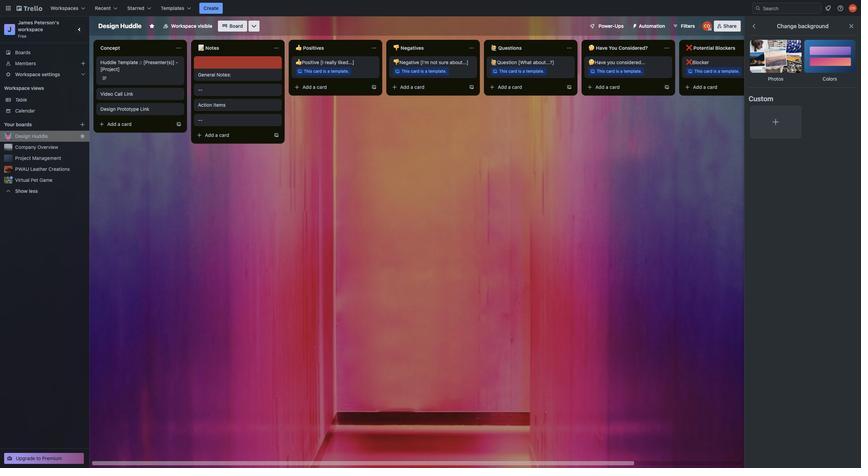 Task type: locate. For each thing, give the bounding box(es) containing it.
👎
[[393, 45, 399, 51]]

1 horizontal spatial design huddle
[[98, 22, 142, 30]]

add a card button down really
[[291, 82, 368, 93]]

workspace for workspace settings
[[15, 71, 40, 77]]

workspaces
[[51, 5, 78, 11]]

huddle down starred
[[120, 22, 142, 30]]

this down "🤔have"
[[597, 69, 605, 74]]

is down 🤔have you considered...
[[616, 69, 619, 74]]

-- down action
[[198, 117, 202, 123]]

design inside 'link'
[[15, 133, 31, 139]]

premium
[[42, 456, 62, 462]]

1 template. from the left
[[331, 69, 349, 74]]

1 is from the left
[[323, 69, 326, 74]]

j link
[[4, 24, 15, 35]]

add a card down [i
[[302, 84, 327, 90]]

add a card button for positives
[[291, 82, 368, 93]]

workspace
[[18, 26, 43, 32]]

add down action items
[[205, 132, 214, 138]]

add down 👍positive
[[302, 84, 312, 90]]

a down 🙋question [what about...?]
[[523, 69, 525, 74]]

🤔have you considered... link
[[588, 59, 668, 66]]

design huddle up the company overview
[[15, 133, 48, 139]]

workspace inside popup button
[[15, 71, 40, 77]]

add a card button
[[291, 82, 368, 93], [389, 82, 466, 93], [487, 82, 564, 93], [584, 82, 661, 93], [682, 82, 759, 93], [96, 119, 173, 130], [194, 130, 271, 141]]

link right call
[[124, 91, 133, 97]]

this card is a template.
[[304, 69, 349, 74], [401, 69, 447, 74], [499, 69, 544, 74], [597, 69, 642, 74], [694, 69, 740, 74]]

1 -- link from the top
[[198, 87, 278, 93]]

0 vertical spatial design
[[98, 22, 119, 30]]

add a card button for have
[[584, 82, 661, 93]]

1 horizontal spatial huddle
[[100, 59, 116, 65]]

1 vertical spatial design
[[100, 106, 116, 112]]

-- for 1st -- "link" from the bottom of the page
[[198, 117, 202, 123]]

filters button
[[671, 21, 697, 32]]

template. down the ❌blocker link
[[721, 69, 740, 74]]

-
[[176, 59, 178, 65], [198, 87, 200, 93], [200, 87, 202, 93], [198, 117, 200, 123], [200, 117, 202, 123]]

add a card button down the [i'm
[[389, 82, 466, 93]]

create from template… image for 🤔have you considered...
[[664, 85, 670, 90]]

design down video
[[100, 106, 116, 112]]

4 this from the left
[[597, 69, 605, 74]]

this card is a template. down the ❌blocker link
[[694, 69, 740, 74]]

power-ups
[[599, 23, 624, 29]]

video call link
[[100, 91, 133, 97]]

-- up action
[[198, 87, 202, 93]]

add down ❌blocker
[[693, 84, 702, 90]]

your boards with 5 items element
[[4, 121, 69, 129]]

4 this card is a template. from the left
[[597, 69, 642, 74]]

board link
[[218, 21, 247, 32]]

a down 🙋question
[[508, 84, 511, 90]]

items
[[213, 102, 226, 108]]

add a card down you
[[595, 84, 620, 90]]

considered?
[[619, 45, 648, 51]]

calendar
[[15, 108, 35, 114]]

is for [what
[[518, 69, 521, 74]]

huddle inside huddle template :: [presenter(s)] - [project]
[[100, 59, 116, 65]]

is down 👍positive [i really liked...]
[[323, 69, 326, 74]]

template. down not
[[428, 69, 447, 74]]

template.
[[331, 69, 349, 74], [428, 69, 447, 74], [526, 69, 544, 74], [624, 69, 642, 74], [721, 69, 740, 74]]

virtual pet game link
[[15, 177, 85, 184]]

🙋question [what about...?]
[[491, 59, 554, 65]]

template. down 👍positive [i really liked...] link
[[331, 69, 349, 74]]

add a card button for questions
[[487, 82, 564, 93]]

virtual
[[15, 177, 30, 183]]

huddle up [project]
[[100, 59, 116, 65]]

3 is from the left
[[518, 69, 521, 74]]

a
[[327, 69, 330, 74], [425, 69, 427, 74], [523, 69, 525, 74], [620, 69, 623, 74], [718, 69, 720, 74], [313, 84, 316, 90], [410, 84, 413, 90], [508, 84, 511, 90], [606, 84, 608, 90], [703, 84, 706, 90], [118, 121, 120, 127], [215, 132, 218, 138]]

this down 👎negative
[[401, 69, 410, 74]]

this card is a template. down 👍positive [i really liked...]
[[304, 69, 349, 74]]

5 is from the left
[[714, 69, 717, 74]]

a down the ❌blocker link
[[718, 69, 720, 74]]

2 vertical spatial huddle
[[32, 133, 48, 139]]

sm image
[[629, 21, 639, 30]]

design for design prototype link link
[[100, 106, 116, 112]]

star or unstar board image
[[149, 23, 155, 29]]

this down 🙋question
[[499, 69, 507, 74]]

is down 🙋question [what about...?]
[[518, 69, 521, 74]]

3 this from the left
[[499, 69, 507, 74]]

👎negative [i'm not sure about...]
[[393, 59, 468, 65]]

--
[[198, 87, 202, 93], [198, 117, 202, 123]]

board
[[229, 23, 243, 29]]

company overview link
[[15, 144, 85, 151]]

add a card button down [what
[[487, 82, 564, 93]]

add board image
[[80, 122, 85, 128]]

questions
[[498, 45, 522, 51]]

👍
[[296, 45, 302, 51]]

3 this card is a template. from the left
[[499, 69, 544, 74]]

workspace
[[171, 23, 196, 29], [15, 71, 40, 77], [4, 85, 30, 91]]

your boards
[[4, 122, 32, 128]]

workspace inside button
[[171, 23, 196, 29]]

this card is a template. down 🙋question [what about...?]
[[499, 69, 544, 74]]

boards
[[15, 49, 31, 55]]

open information menu image
[[837, 5, 844, 12]]

virtual pet game
[[15, 177, 52, 183]]

recent button
[[91, 3, 122, 14]]

boards link
[[0, 47, 89, 58]]

2 this from the left
[[401, 69, 410, 74]]

0 horizontal spatial design huddle
[[15, 133, 48, 139]]

1 vertical spatial --
[[198, 117, 202, 123]]

settings
[[42, 71, 60, 77]]

template. for considered...
[[624, 69, 642, 74]]

a down 👎negative
[[410, 84, 413, 90]]

1 this from the left
[[304, 69, 312, 74]]

👎 Negatives text field
[[389, 43, 465, 54]]

you
[[607, 59, 615, 65]]

add a card
[[302, 84, 327, 90], [400, 84, 425, 90], [498, 84, 522, 90], [595, 84, 620, 90], [693, 84, 717, 90], [107, 121, 132, 127], [205, 132, 229, 138]]

christina overa (christinaovera) image
[[849, 4, 857, 12]]

0 vertical spatial huddle
[[120, 22, 142, 30]]

workspace visible button
[[159, 21, 216, 32]]

this down 👍positive
[[304, 69, 312, 74]]

add a card button down 'action items' 'link'
[[194, 130, 271, 141]]

1 vertical spatial huddle
[[100, 59, 116, 65]]

huddle inside 'link'
[[32, 133, 48, 139]]

design huddle
[[98, 22, 142, 30], [15, 133, 48, 139]]

0 vertical spatial link
[[124, 91, 133, 97]]

link for design prototype link
[[140, 106, 149, 112]]

this card is a template. down 🤔have you considered...
[[597, 69, 642, 74]]

❌ Potential Blockers text field
[[682, 43, 758, 54]]

design huddle down recent dropdown button
[[98, 22, 142, 30]]

workspace up table
[[4, 85, 30, 91]]

add a card button for negatives
[[389, 82, 466, 93]]

0 vertical spatial --
[[198, 87, 202, 93]]

pwau
[[15, 166, 29, 172]]

👍positive
[[296, 59, 319, 65]]

- inside huddle template :: [presenter(s)] - [project]
[[176, 59, 178, 65]]

0 vertical spatial workspace
[[171, 23, 196, 29]]

christina overa (christinaovera) image
[[702, 21, 712, 31]]

0 horizontal spatial link
[[124, 91, 133, 97]]

a down design prototype link on the top left of the page
[[118, 121, 120, 127]]

company overview
[[15, 144, 58, 150]]

🙋question [what about...?] link
[[491, 59, 571, 66]]

this for 🤔have
[[597, 69, 605, 74]]

0 vertical spatial design huddle
[[98, 22, 142, 30]]

1 vertical spatial -- link
[[198, 117, 278, 124]]

positives
[[303, 45, 324, 51]]

templates
[[161, 5, 184, 11]]

👎 negatives
[[393, 45, 424, 51]]

1 horizontal spatial link
[[140, 106, 149, 112]]

action items
[[198, 102, 226, 108]]

🙋 questions
[[491, 45, 522, 51]]

add a card down 🙋question
[[498, 84, 522, 90]]

concept
[[100, 45, 120, 51]]

filters
[[681, 23, 695, 29]]

add a card button down the ❌blocker link
[[682, 82, 759, 93]]

huddle up the company overview
[[32, 133, 48, 139]]

a down 👍positive
[[313, 84, 316, 90]]

prototype
[[117, 106, 139, 112]]

add a card for questions
[[498, 84, 522, 90]]

2 template. from the left
[[428, 69, 447, 74]]

design up the company
[[15, 133, 31, 139]]

1 vertical spatial design huddle
[[15, 133, 48, 139]]

huddle template :: [presenter(s)] - [project]
[[100, 59, 178, 72]]

0 horizontal spatial huddle
[[32, 133, 48, 139]]

have
[[596, 45, 608, 51]]

create from template… image
[[371, 85, 377, 90], [469, 85, 474, 90], [566, 85, 572, 90], [664, 85, 670, 90], [176, 122, 181, 127], [274, 133, 279, 138]]

0 vertical spatial -- link
[[198, 87, 278, 93]]

1 -- from the top
[[198, 87, 202, 93]]

free
[[18, 34, 26, 39]]

sure
[[439, 59, 448, 65]]

create button
[[199, 3, 223, 14]]

2 horizontal spatial huddle
[[120, 22, 142, 30]]

add down 👎negative
[[400, 84, 409, 90]]

james peterson's workspace free
[[18, 20, 60, 39]]

show less
[[15, 188, 38, 194]]

customize views image
[[250, 23, 257, 30]]

this for 🙋question
[[499, 69, 507, 74]]

3 template. from the left
[[526, 69, 544, 74]]

add a card for negatives
[[400, 84, 425, 90]]

a down items
[[215, 132, 218, 138]]

design huddle inside text box
[[98, 22, 142, 30]]

this
[[304, 69, 312, 74], [401, 69, 410, 74], [499, 69, 507, 74], [597, 69, 605, 74], [694, 69, 703, 74]]

create from template… image for 👍positive [i really liked...]
[[371, 85, 377, 90]]

Search field
[[752, 3, 821, 14]]

1 vertical spatial workspace
[[15, 71, 40, 77]]

2 this card is a template. from the left
[[401, 69, 447, 74]]

design down recent dropdown button
[[98, 22, 119, 30]]

👍 Positives text field
[[291, 43, 367, 54]]

negatives
[[401, 45, 424, 51]]

1 this card is a template. from the left
[[304, 69, 349, 74]]

workspace down templates dropdown button
[[171, 23, 196, 29]]

design inside text box
[[98, 22, 119, 30]]

add for positives
[[302, 84, 312, 90]]

2 vertical spatial design
[[15, 133, 31, 139]]

template. down considered...
[[624, 69, 642, 74]]

2 vertical spatial workspace
[[4, 85, 30, 91]]

add a card button down 🤔have you considered... link on the right top of the page
[[584, 82, 661, 93]]

a down 🤔have you considered...
[[620, 69, 623, 74]]

company
[[15, 144, 36, 150]]

add a card for have
[[595, 84, 620, 90]]

this card is a template. down the [i'm
[[401, 69, 447, 74]]

workspace visible
[[171, 23, 212, 29]]

photos
[[768, 76, 783, 82]]

-- link down general notes: link
[[198, 87, 278, 93]]

4 template. from the left
[[624, 69, 642, 74]]

design huddle link
[[15, 133, 77, 140]]

2 -- from the top
[[198, 117, 202, 123]]

design
[[98, 22, 119, 30], [100, 106, 116, 112], [15, 133, 31, 139]]

template. for about...?]
[[526, 69, 544, 74]]

add down "🤔have"
[[595, 84, 604, 90]]

add a card down ❌blocker
[[693, 84, 717, 90]]

-- link down 'action items' 'link'
[[198, 117, 278, 124]]

🙋question
[[491, 59, 517, 65]]

create from template… image for 🙋question [what about...?]
[[566, 85, 572, 90]]

is down the ❌blocker link
[[714, 69, 717, 74]]

4 is from the left
[[616, 69, 619, 74]]

a down really
[[327, 69, 330, 74]]

this for 👎negative
[[401, 69, 410, 74]]

members link
[[0, 58, 89, 69]]

2 -- link from the top
[[198, 117, 278, 124]]

link down video call link link
[[140, 106, 149, 112]]

create from template… image for 👎negative [i'm not sure about...]
[[469, 85, 474, 90]]

workspace down 'members'
[[15, 71, 40, 77]]

add down 🙋question
[[498, 84, 507, 90]]

[project]
[[100, 66, 120, 72]]

add a card down 👎negative
[[400, 84, 425, 90]]

boards
[[16, 122, 32, 128]]

1 vertical spatial link
[[140, 106, 149, 112]]

this down ❌blocker
[[694, 69, 703, 74]]

2 is from the left
[[421, 69, 424, 74]]

call
[[114, 91, 123, 97]]

add a card button down design prototype link link
[[96, 119, 173, 130]]

table link
[[15, 97, 85, 103]]

template. down the 🙋question [what about...?] link
[[526, 69, 544, 74]]

workspace for workspace views
[[4, 85, 30, 91]]

is down the [i'm
[[421, 69, 424, 74]]

add a card down items
[[205, 132, 229, 138]]



Task type: describe. For each thing, give the bounding box(es) containing it.
james
[[18, 20, 33, 25]]

james peterson's workspace link
[[18, 20, 60, 32]]

[i
[[320, 59, 323, 65]]

add for questions
[[498, 84, 507, 90]]

considered...
[[616, 59, 645, 65]]

design prototype link link
[[100, 106, 180, 113]]

less
[[29, 188, 38, 194]]

project management
[[15, 155, 61, 161]]

add for have
[[595, 84, 604, 90]]

is for [i
[[323, 69, 326, 74]]

workspace navigation collapse icon image
[[75, 25, 85, 34]]

table
[[15, 97, 27, 103]]

share button
[[714, 21, 741, 32]]

really
[[325, 59, 337, 65]]

Concept text field
[[96, 43, 172, 54]]

action items link
[[198, 102, 278, 109]]

this for 👍positive
[[304, 69, 312, 74]]

design for design huddle 'link'
[[15, 133, 31, 139]]

calendar link
[[15, 108, 85, 114]]

add for negatives
[[400, 84, 409, 90]]

show
[[15, 188, 28, 194]]

ups
[[615, 23, 624, 29]]

search image
[[755, 5, 761, 11]]

a down the [i'm
[[425, 69, 427, 74]]

notes
[[205, 45, 219, 51]]

creations
[[49, 166, 70, 172]]

views
[[31, 85, 44, 91]]

template
[[118, 59, 138, 65]]

this card is a template. for [what
[[499, 69, 544, 74]]

j
[[8, 25, 12, 33]]

add a card for positives
[[302, 84, 327, 90]]

🤔
[[588, 45, 595, 51]]

background
[[798, 23, 829, 29]]

a down you
[[606, 84, 608, 90]]

potential
[[694, 45, 714, 51]]

power-
[[599, 23, 615, 29]]

huddle inside text box
[[120, 22, 142, 30]]

📝
[[198, 45, 204, 51]]

show less button
[[0, 186, 89, 197]]

is for you
[[616, 69, 619, 74]]

starred button
[[123, 3, 155, 14]]

project
[[15, 155, 31, 161]]

overview
[[37, 144, 58, 150]]

🙋 Questions text field
[[487, 43, 562, 54]]

5 this from the left
[[694, 69, 703, 74]]

back to home image
[[16, 3, 42, 14]]

workspaces button
[[46, 3, 89, 14]]

is for [i'm
[[421, 69, 424, 74]]

🤔 Have You Considered? text field
[[584, 43, 660, 54]]

[presenter(s)]
[[143, 59, 174, 65]]

::
[[139, 59, 142, 65]]

workspace for workspace visible
[[171, 23, 196, 29]]

template. for not
[[428, 69, 447, 74]]

colors
[[823, 76, 837, 82]]

👍positive [i really liked...] link
[[296, 59, 375, 66]]

starred icon image
[[80, 134, 85, 139]]

upgrade to premium link
[[4, 454, 84, 465]]

huddle template :: [presenter(s)] - [project] link
[[100, 59, 180, 73]]

general notes: link
[[198, 71, 278, 78]]

leather
[[30, 166, 47, 172]]

about...?]
[[533, 59, 554, 65]]

power-ups button
[[585, 21, 628, 32]]

general notes:
[[198, 72, 231, 78]]

this card is a template. for [i
[[304, 69, 349, 74]]

workspace settings button
[[0, 69, 89, 80]]

👍positive [i really liked...]
[[296, 59, 354, 65]]

members
[[15, 60, 36, 66]]

design prototype link
[[100, 106, 149, 112]]

design huddle inside 'link'
[[15, 133, 48, 139]]

upgrade
[[16, 456, 35, 462]]

❌blocker
[[686, 59, 709, 65]]

notes:
[[217, 72, 231, 78]]

template. for really
[[331, 69, 349, 74]]

-- for second -- "link" from the bottom of the page
[[198, 87, 202, 93]]

create
[[204, 5, 219, 11]]

share
[[723, 23, 737, 29]]

project management link
[[15, 155, 85, 162]]

👎negative [i'm not sure about...] link
[[393, 59, 473, 66]]

primary element
[[0, 0, 861, 16]]

automation
[[639, 23, 665, 29]]

5 template. from the left
[[721, 69, 740, 74]]

add a card down design prototype link on the top left of the page
[[107, 121, 132, 127]]

0 notifications image
[[824, 4, 832, 12]]

🤔 have you considered?
[[588, 45, 648, 51]]

add for notes
[[205, 132, 214, 138]]

📝 Notes text field
[[194, 43, 269, 54]]

add a card button for notes
[[194, 130, 271, 141]]

🤔have
[[588, 59, 606, 65]]

❌blocker link
[[686, 59, 766, 66]]

link for video call link
[[124, 91, 133, 97]]

❌
[[686, 45, 692, 51]]

pet
[[31, 177, 38, 183]]

a down ❌blocker
[[703, 84, 706, 90]]

❌ potential blockers
[[686, 45, 735, 51]]

you
[[609, 45, 617, 51]]

pwau leather creations
[[15, 166, 70, 172]]

about...]
[[450, 59, 468, 65]]

add a card for notes
[[205, 132, 229, 138]]

change
[[777, 23, 797, 29]]

workspace views
[[4, 85, 44, 91]]

management
[[32, 155, 61, 161]]

custom
[[749, 95, 773, 103]]

liked...]
[[338, 59, 354, 65]]

[what
[[518, 59, 532, 65]]

Board name text field
[[95, 21, 145, 32]]

video
[[100, 91, 113, 97]]

5 this card is a template. from the left
[[694, 69, 740, 74]]

this member is an admin of this board. image
[[708, 28, 711, 31]]

📝 notes
[[198, 45, 219, 51]]

workspace settings
[[15, 71, 60, 77]]

peterson's
[[34, 20, 59, 25]]

this card is a template. for [i'm
[[401, 69, 447, 74]]

upgrade to premium
[[16, 456, 62, 462]]

add down design prototype link on the top left of the page
[[107, 121, 116, 127]]

this card is a template. for you
[[597, 69, 642, 74]]

pwau leather creations link
[[15, 166, 85, 173]]



Task type: vqa. For each thing, say whether or not it's contained in the screenshot.
Templates on the left top of page
yes



